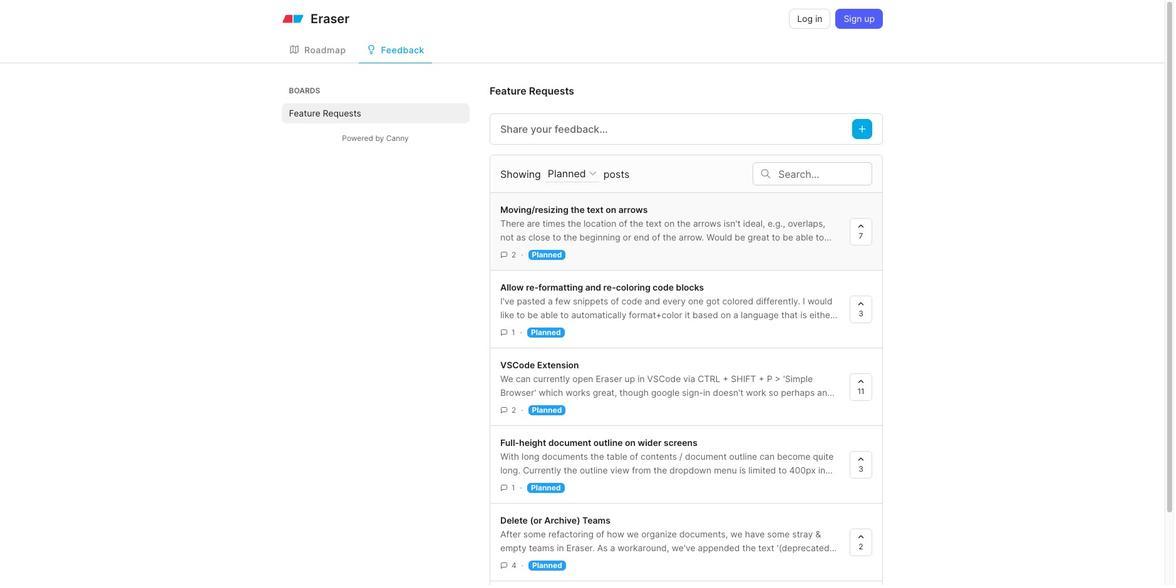 Task type: vqa. For each thing, say whether or not it's contained in the screenshot.


Task type: describe. For each thing, give the bounding box(es) containing it.
detected
[[558, 323, 596, 334]]

moving/resizing the text on arrows there are times the location of the text on the arrows isn't ideal, e.g., overlaps, not as close to the beginning or end of the arrow. would be great to be able to move the text to a different place on the arrow ... and resize the width/height the text block in the arrow
[[501, 204, 835, 270]]

perhaps
[[781, 387, 815, 398]]

2 · for moving/resizing the text on arrows there are times the location of the text on the arrows isn't ideal, e.g., overlaps, not as close to the beginning or end of the arrow. would be great to be able to move the text to a different place on the arrow ... and resize the width/height the text block in the arrow
[[512, 250, 524, 259]]

2 for moving/resizing the text on arrows there are times the location of the text on the arrows isn't ideal, e.g., overlaps, not as close to the beginning or end of the arrow. would be great to be able to move the text to a different place on the arrow ... and resize the width/height the text block in the arrow
[[512, 250, 516, 259]]

not
[[501, 232, 514, 242]]

document inside allow re-formatting and re-coloring code blocks i've pasted a few snippets of code and every one got colored differently. i would like to be able to automatically format+color it based on a language that is either automatically detected or manually selected. in my case it's a simple json document with comments
[[501, 337, 542, 348]]

there
[[501, 218, 525, 229]]

1 horizontal spatial and
[[645, 296, 661, 306]]

1 vertical spatial feature
[[289, 108, 321, 118]]

3 button for allow re-formatting and re-coloring code blocks
[[850, 295, 873, 323]]

1 vertical spatial feature requests
[[289, 108, 362, 118]]

of right the "location"
[[619, 218, 628, 229]]

which
[[539, 387, 563, 398]]

or inside allow re-formatting and re-coloring code blocks i've pasted a few snippets of code and every one got colored differently. i would like to be able to automatically format+color it based on a language that is either automatically detected or manually selected. in my case it's a simple json document with comments
[[598, 323, 607, 334]]

be up resize
[[735, 232, 746, 242]]

it inside allow re-formatting and re-coloring code blocks i've pasted a few snippets of code and every one got colored differently. i would like to be able to automatically format+color it based on a language that is either automatically detected or manually selected. in my case it's a simple json document with comments
[[685, 310, 691, 320]]

1 for allow re-formatting and re-coloring code blocks
[[512, 328, 515, 337]]

one
[[689, 296, 704, 306]]

1 for full-height document outline on wider screens
[[512, 483, 515, 492]]

archive)
[[545, 515, 581, 526]]

could inside delete (or archive) teams after some refactoring of how we organize documents, we have some stray & empty teams in eraser.  as a workaround, we've appended the text '(deprecated)' to each of these unused teams. but, even better, it would be great if we could delete, hide, or archive these unused teams.
[[799, 556, 822, 567]]

sign
[[844, 13, 862, 24]]

2 some from the left
[[768, 529, 790, 539]]

1 horizontal spatial document
[[549, 437, 592, 448]]

the down overlaps,
[[822, 246, 835, 256]]

a left few
[[548, 296, 553, 306]]

archive
[[565, 570, 595, 581]]

would
[[707, 232, 733, 242]]

doesn't
[[713, 387, 744, 398]]

would inside delete (or archive) teams after some refactoring of how we organize documents, we have some stray & empty teams in eraser.  as a workaround, we've appended the text '(deprecated)' to each of these unused teams. but, even better, it would be great if we could delete, hide, or archive these unused teams.
[[713, 556, 737, 567]]

either
[[810, 310, 834, 320]]

got
[[706, 296, 720, 306]]

teams
[[583, 515, 611, 526]]

we
[[501, 373, 514, 384]]

feature requests link
[[282, 103, 470, 123]]

2 + from the left
[[759, 373, 765, 384]]

my
[[699, 323, 711, 334]]

0 horizontal spatial code
[[622, 296, 643, 306]]

close
[[529, 232, 551, 242]]

works
[[566, 387, 591, 398]]

log
[[798, 13, 813, 24]]

1 horizontal spatial eraser
[[531, 401, 557, 412]]

or inside the moving/resizing the text on arrows there are times the location of the text on the arrows isn't ideal, e.g., overlaps, not as close to the beginning or end of the arrow. would be great to be able to move the text to a different place on the arrow ... and resize the width/height the text block in the arrow
[[623, 232, 632, 242]]

able inside the moving/resizing the text on arrows there are times the location of the text on the arrows isn't ideal, e.g., overlaps, not as close to the beginning or end of the arrow. would be great to be able to move the text to a different place on the arrow ... and resize the width/height the text block in the arrow
[[796, 232, 814, 242]]

allow re-formatting and re-coloring code blocks i've pasted a few snippets of code and every one got colored differently. i would like to be able to automatically format+color it based on a language that is either automatically detected or manually selected. in my case it's a simple json document with comments
[[501, 282, 834, 348]]

...
[[696, 246, 703, 256]]

empty
[[501, 543, 527, 553]]

in up though
[[638, 373, 645, 384]]

block
[[519, 259, 542, 270]]

3 for full-height document outline on wider screens
[[859, 464, 864, 474]]

be inside vscode extension we can currently open eraser up in vscode via ctrl + shift + p > 'simple browser' which works great, though google sign-in doesn't work so perhaps an official eraser extension could be dope!
[[627, 401, 638, 412]]

google
[[652, 387, 680, 398]]

with
[[545, 337, 562, 348]]

1 vertical spatial vscode
[[648, 373, 681, 384]]

it inside delete (or archive) teams after some refactoring of how we organize documents, we have some stray & empty teams in eraser.  as a workaround, we've appended the text '(deprecated)' to each of these unused teams. but, even better, it would be great if we could delete, hide, or archive these unused teams.
[[705, 556, 710, 567]]

3 for allow re-formatting and re-coloring code blocks
[[859, 309, 864, 318]]

a right 'it's'
[[750, 323, 755, 334]]

language
[[741, 310, 779, 320]]

arrow.
[[679, 232, 704, 242]]

Search… text field
[[779, 167, 872, 181]]

0 horizontal spatial arrows
[[619, 204, 648, 215]]

2 button
[[850, 528, 873, 556]]

times
[[543, 218, 565, 229]]

stray
[[793, 529, 813, 539]]

full-height document outline on wider screens
[[501, 437, 698, 448]]

1 vertical spatial automatically
[[501, 323, 556, 334]]

1 vertical spatial arrows
[[694, 218, 722, 229]]

in inside the moving/resizing the text on arrows there are times the location of the text on the arrows isn't ideal, e.g., overlaps, not as close to the beginning or end of the arrow. would be great to be able to move the text to a different place on the arrow ... and resize the width/height the text block in the arrow
[[544, 259, 551, 270]]

workaround,
[[618, 543, 670, 553]]

the up the "location"
[[571, 204, 585, 215]]

format+color
[[629, 310, 683, 320]]

sign-
[[682, 387, 704, 398]]

have
[[745, 529, 765, 539]]

p
[[767, 373, 773, 384]]

1 horizontal spatial code
[[653, 282, 674, 293]]

the right place
[[654, 246, 667, 256]]

0 horizontal spatial these
[[545, 556, 568, 567]]

'simple
[[784, 373, 813, 384]]

it's
[[735, 323, 747, 334]]

can
[[516, 373, 531, 384]]

· up "delete"
[[520, 483, 522, 492]]

1 vertical spatial requests
[[323, 108, 362, 118]]

2 re- from the left
[[604, 282, 616, 293]]

of up hide,
[[534, 556, 542, 567]]

json
[[786, 323, 810, 334]]

· for moving/resizing the text on arrows there are times the location of the text on the arrows isn't ideal, e.g., overlaps, not as close to the beginning or end of the arrow. would be great to be able to move the text to a different place on the arrow ... and resize the width/height the text block in the arrow
[[521, 250, 524, 259]]

colored
[[723, 296, 754, 306]]

11
[[858, 387, 865, 396]]

overlaps,
[[788, 218, 826, 229]]

documents,
[[680, 529, 728, 539]]

be inside allow re-formatting and re-coloring code blocks i've pasted a few snippets of code and every one got colored differently. i would like to be able to automatically format+color it based on a language that is either automatically detected or manually selected. in my case it's a simple json document with comments
[[528, 310, 538, 320]]

1 vertical spatial these
[[598, 570, 621, 581]]

like
[[501, 310, 514, 320]]

great,
[[593, 387, 617, 398]]

a inside the moving/resizing the text on arrows there are times the location of the text on the arrows isn't ideal, e.g., overlaps, not as close to the beginning or end of the arrow. would be great to be able to move the text to a different place on the arrow ... and resize the width/height the text block in the arrow
[[571, 246, 576, 256]]

text down close
[[542, 246, 558, 256]]

how
[[607, 529, 625, 539]]

on inside allow re-formatting and re-coloring code blocks i've pasted a few snippets of code and every one got colored differently. i would like to be able to automatically format+color it based on a language that is either automatically detected or manually selected. in my case it's a simple json document with comments
[[721, 310, 731, 320]]

snippets
[[573, 296, 609, 306]]

as
[[598, 543, 608, 553]]

be up width/height
[[783, 232, 794, 242]]

7 button
[[850, 218, 873, 245]]

of right the end
[[652, 232, 661, 242]]

the right resize
[[751, 246, 764, 256]]

manually
[[609, 323, 646, 334]]

powered by canny
[[343, 133, 409, 143]]

blocks
[[676, 282, 704, 293]]

the up the end
[[630, 218, 644, 229]]

every
[[663, 296, 686, 306]]

isn't
[[724, 218, 741, 229]]

width/height
[[767, 246, 819, 256]]

beginning
[[580, 232, 621, 242]]

appended
[[698, 543, 740, 553]]

share your feedback...
[[501, 123, 608, 135]]

1 horizontal spatial unused
[[623, 570, 654, 581]]

place
[[616, 246, 639, 256]]

delete
[[501, 515, 528, 526]]

able inside allow re-formatting and re-coloring code blocks i've pasted a few snippets of code and every one got colored differently. i would like to be able to automatically format+color it based on a language that is either automatically detected or manually selected. in my case it's a simple json document with comments
[[541, 310, 558, 320]]

2 · for vscode extension we can currently open eraser up in vscode via ctrl + shift + p > 'simple browser' which works great, though google sign-in doesn't work so perhaps an official eraser extension could be dope!
[[512, 405, 524, 415]]

the inside delete (or archive) teams after some refactoring of how we organize documents, we have some stray & empty teams in eraser.  as a workaround, we've appended the text '(deprecated)' to each of these unused teams. but, even better, it would be great if we could delete, hide, or archive these unused teams.
[[743, 543, 756, 553]]

7
[[859, 231, 864, 241]]

hide,
[[531, 570, 552, 581]]

differently.
[[756, 296, 801, 306]]

0 vertical spatial vscode
[[501, 360, 535, 370]]

0 horizontal spatial we
[[627, 529, 639, 539]]

· for vscode extension we can currently open eraser up in vscode via ctrl + shift + p > 'simple browser' which works great, though google sign-in doesn't work so perhaps an official eraser extension could be dope!
[[521, 405, 524, 415]]

as
[[517, 232, 526, 242]]

1 vertical spatial eraser
[[596, 373, 623, 384]]

wider
[[638, 437, 662, 448]]

log in
[[798, 13, 823, 24]]

is
[[801, 310, 807, 320]]

though
[[620, 387, 649, 398]]

ideal,
[[743, 218, 766, 229]]

are
[[527, 218, 540, 229]]

the right times on the top left of page
[[568, 218, 581, 229]]

currently
[[533, 373, 570, 384]]

eraser logo image
[[282, 8, 304, 30]]

to inside delete (or archive) teams after some refactoring of how we organize documents, we have some stray & empty teams in eraser.  as a workaround, we've appended the text '(deprecated)' to each of these unused teams. but, even better, it would be great if we could delete, hide, or archive these unused teams.
[[501, 556, 509, 567]]

the left arrow.
[[663, 232, 677, 242]]

in inside log in button
[[816, 13, 823, 24]]

feedback
[[381, 44, 425, 55]]

'(deprecated)'
[[777, 543, 835, 553]]



Task type: locate. For each thing, give the bounding box(es) containing it.
posts
[[604, 168, 630, 180]]

e.g.,
[[768, 218, 786, 229]]

the up formatting
[[554, 259, 567, 270]]

re- up snippets
[[604, 282, 616, 293]]

of inside allow re-formatting and re-coloring code blocks i've pasted a few snippets of code and every one got colored differently. i would like to be able to automatically format+color it based on a language that is either automatically detected or manually selected. in my case it's a simple json document with comments
[[611, 296, 619, 306]]

in down ctrl at the right of the page
[[704, 387, 711, 398]]

the
[[571, 204, 585, 215], [568, 218, 581, 229], [630, 218, 644, 229], [677, 218, 691, 229], [564, 232, 577, 242], [663, 232, 677, 242], [526, 246, 539, 256], [654, 246, 667, 256], [751, 246, 764, 256], [822, 246, 835, 256], [554, 259, 567, 270], [743, 543, 756, 553]]

0 vertical spatial feature
[[490, 85, 527, 97]]

few
[[556, 296, 571, 306]]

some right have
[[768, 529, 790, 539]]

1 horizontal spatial could
[[799, 556, 822, 567]]

0 vertical spatial it
[[685, 310, 691, 320]]

0 horizontal spatial document
[[501, 337, 542, 348]]

feature requests down boards
[[289, 108, 362, 118]]

2 horizontal spatial eraser
[[596, 373, 623, 384]]

would down appended
[[713, 556, 737, 567]]

1 horizontal spatial we
[[731, 529, 743, 539]]

2 for vscode extension we can currently open eraser up in vscode via ctrl + shift + p > 'simple browser' which works great, though google sign-in doesn't work so perhaps an official eraser extension could be dope!
[[512, 405, 516, 415]]

2 inside button
[[859, 542, 864, 551]]

1 vertical spatial able
[[541, 310, 558, 320]]

1 1 · from the top
[[512, 328, 522, 337]]

1 horizontal spatial vscode
[[648, 373, 681, 384]]

comments
[[565, 337, 608, 348]]

different
[[578, 246, 614, 256]]

roadmap
[[304, 44, 346, 55]]

showing
[[501, 168, 541, 180]]

share
[[501, 123, 528, 135]]

1 vertical spatial 3
[[859, 464, 864, 474]]

1 3 button from the top
[[850, 295, 873, 323]]

1 horizontal spatial would
[[808, 296, 833, 306]]

arrows
[[619, 204, 648, 215], [694, 218, 722, 229]]

0 vertical spatial 3
[[859, 309, 864, 318]]

arrow down different
[[570, 259, 593, 270]]

document
[[501, 337, 542, 348], [549, 437, 592, 448]]

3 button
[[850, 295, 873, 323], [850, 451, 873, 478]]

eraser link
[[282, 0, 360, 38]]

be down pasted
[[528, 310, 538, 320]]

could down '(deprecated)'
[[799, 556, 822, 567]]

2 1 from the top
[[512, 483, 515, 492]]

the down times on the top left of page
[[564, 232, 577, 242]]

planned up hide,
[[533, 560, 562, 570]]

i
[[803, 296, 806, 306]]

delete,
[[501, 570, 529, 581]]

2 horizontal spatial we
[[785, 556, 797, 567]]

2 right '(deprecated)'
[[859, 542, 864, 551]]

in right log
[[816, 13, 823, 24]]

code up the every
[[653, 282, 674, 293]]

0 horizontal spatial requests
[[323, 108, 362, 118]]

some
[[524, 529, 546, 539], [768, 529, 790, 539]]

refactoring
[[549, 529, 594, 539]]

1 vertical spatial would
[[713, 556, 737, 567]]

even
[[653, 556, 673, 567]]

1 horizontal spatial some
[[768, 529, 790, 539]]

planned for re-
[[531, 327, 561, 337]]

0 horizontal spatial would
[[713, 556, 737, 567]]

requests up share your feedback...
[[529, 85, 575, 97]]

could inside vscode extension we can currently open eraser up in vscode via ctrl + shift + p > 'simple browser' which works great, though google sign-in doesn't work so perhaps an official eraser extension could be dope!
[[602, 401, 625, 412]]

eraser.
[[567, 543, 595, 553]]

1 · up "delete"
[[512, 483, 522, 492]]

0 horizontal spatial vscode
[[501, 360, 535, 370]]

automatically down 'like'
[[501, 323, 556, 334]]

0 horizontal spatial +
[[723, 373, 729, 384]]

re- up pasted
[[526, 282, 539, 293]]

0 horizontal spatial eraser
[[311, 11, 350, 26]]

0 vertical spatial arrows
[[619, 204, 648, 215]]

0 vertical spatial 2
[[512, 250, 516, 259]]

via
[[684, 373, 696, 384]]

1 vertical spatial arrow
[[570, 259, 593, 270]]

after
[[501, 529, 521, 539]]

0 vertical spatial able
[[796, 232, 814, 242]]

great left if
[[753, 556, 775, 567]]

up right sign
[[865, 13, 875, 24]]

0 horizontal spatial re-
[[526, 282, 539, 293]]

1 re- from the left
[[526, 282, 539, 293]]

1 horizontal spatial it
[[705, 556, 710, 567]]

1 horizontal spatial or
[[598, 323, 607, 334]]

2 vertical spatial and
[[645, 296, 661, 306]]

&
[[816, 529, 821, 539]]

planned up '(or'
[[531, 483, 561, 492]]

0 vertical spatial document
[[501, 337, 542, 348]]

delete (or archive) teams after some refactoring of how we organize documents, we have some stray & empty teams in eraser.  as a workaround, we've appended the text '(deprecated)' to each of these unused teams. but, even better, it would be great if we could delete, hide, or archive these unused teams.
[[501, 515, 835, 581]]

powered by canny link
[[341, 131, 411, 145]]

document down 'like'
[[501, 337, 542, 348]]

up inside button
[[865, 13, 875, 24]]

full-
[[501, 437, 519, 448]]

great down the ideal,
[[748, 232, 770, 242]]

some down '(or'
[[524, 529, 546, 539]]

be inside delete (or archive) teams after some refactoring of how we organize documents, we have some stray & empty teams in eraser.  as a workaround, we've appended the text '(deprecated)' to each of these unused teams. but, even better, it would be great if we could delete, hide, or archive these unused teams.
[[740, 556, 750, 567]]

up inside vscode extension we can currently open eraser up in vscode via ctrl + shift + p > 'simple browser' which works great, though google sign-in doesn't work so perhaps an official eraser extension could be dope!
[[625, 373, 635, 384]]

planned for (or
[[533, 560, 562, 570]]

feedback...
[[555, 123, 608, 135]]

unused down eraser.
[[571, 556, 601, 567]]

would
[[808, 296, 833, 306], [713, 556, 737, 567]]

would up either
[[808, 296, 833, 306]]

it down appended
[[705, 556, 710, 567]]

2 vertical spatial 2
[[859, 542, 864, 551]]

location
[[584, 218, 617, 229]]

+ left p
[[759, 373, 765, 384]]

feature down boards
[[289, 108, 321, 118]]

but,
[[634, 556, 650, 567]]

resize
[[724, 246, 748, 256]]

0 horizontal spatial arrow
[[570, 259, 593, 270]]

these down teams
[[545, 556, 568, 567]]

automatically
[[572, 310, 627, 320], [501, 323, 556, 334]]

and right ...
[[706, 246, 721, 256]]

2 ·
[[512, 250, 524, 259], [512, 405, 524, 415]]

text inside delete (or archive) teams after some refactoring of how we organize documents, we have some stray & empty teams in eraser.  as a workaround, we've appended the text '(deprecated)' to each of these unused teams. but, even better, it would be great if we could delete, hide, or archive these unused teams.
[[759, 543, 775, 553]]

these
[[545, 556, 568, 567], [598, 570, 621, 581]]

1 horizontal spatial +
[[759, 373, 765, 384]]

0 vertical spatial great
[[748, 232, 770, 242]]

1 vertical spatial it
[[705, 556, 710, 567]]

1 · for full-height document outline on wider screens
[[512, 483, 522, 492]]

1 vertical spatial 1 ·
[[512, 483, 522, 492]]

0 horizontal spatial feature
[[289, 108, 321, 118]]

in
[[816, 13, 823, 24], [544, 259, 551, 270], [638, 373, 645, 384], [704, 387, 711, 398], [557, 543, 564, 553]]

1 horizontal spatial these
[[598, 570, 621, 581]]

· for allow re-formatting and re-coloring code blocks i've pasted a few snippets of code and every one got colored differently. i would like to be able to automatically format+color it based on a language that is either automatically detected or manually selected. in my case it's a simple json document with comments
[[520, 328, 522, 337]]

0 horizontal spatial and
[[586, 282, 602, 293]]

eraser up great,
[[596, 373, 623, 384]]

in down refactoring
[[557, 543, 564, 553]]

2 · down as
[[512, 250, 524, 259]]

arrows up the end
[[619, 204, 648, 215]]

vscode up google in the right bottom of the page
[[648, 373, 681, 384]]

it up in
[[685, 310, 691, 320]]

extension
[[537, 360, 579, 370]]

2 horizontal spatial or
[[623, 232, 632, 242]]

ctrl
[[698, 373, 721, 384]]

1 horizontal spatial able
[[796, 232, 814, 242]]

2 vertical spatial or
[[554, 570, 563, 581]]

we
[[627, 529, 639, 539], [731, 529, 743, 539], [785, 556, 797, 567]]

0 vertical spatial 1 ·
[[512, 328, 522, 337]]

1 horizontal spatial requests
[[529, 85, 575, 97]]

in inside delete (or archive) teams after some refactoring of how we organize documents, we have some stray & empty teams in eraser.  as a workaround, we've appended the text '(deprecated)' to each of these unused teams. but, even better, it would be great if we could delete, hide, or archive these unused teams.
[[557, 543, 564, 553]]

1 up "delete"
[[512, 483, 515, 492]]

1 vertical spatial could
[[799, 556, 822, 567]]

0 horizontal spatial teams.
[[604, 556, 631, 567]]

the up block
[[526, 246, 539, 256]]

· for delete (or archive) teams after some refactoring of how we organize documents, we have some stray & empty teams in eraser.  as a workaround, we've appended the text '(deprecated)' to each of these unused teams. but, even better, it would be great if we could delete, hide, or archive these unused teams.
[[522, 561, 524, 570]]

· right 4
[[522, 561, 524, 570]]

be
[[735, 232, 746, 242], [783, 232, 794, 242], [528, 310, 538, 320], [627, 401, 638, 412], [740, 556, 750, 567]]

1 vertical spatial up
[[625, 373, 635, 384]]

1 + from the left
[[723, 373, 729, 384]]

2 down the not
[[512, 250, 516, 259]]

i've
[[501, 296, 515, 306]]

3 button for full-height document outline on wider screens
[[850, 451, 873, 478]]

1 horizontal spatial feature requests
[[490, 85, 575, 97]]

0 vertical spatial feature requests
[[490, 85, 575, 97]]

of up as
[[596, 529, 605, 539]]

1 vertical spatial unused
[[623, 570, 654, 581]]

vscode up can
[[501, 360, 535, 370]]

1 horizontal spatial re-
[[604, 282, 616, 293]]

able down few
[[541, 310, 558, 320]]

a down the colored
[[734, 310, 739, 320]]

2 1 · from the top
[[512, 483, 522, 492]]

0 vertical spatial and
[[706, 246, 721, 256]]

text down have
[[759, 543, 775, 553]]

up
[[865, 13, 875, 24], [625, 373, 635, 384]]

1 1 from the top
[[512, 328, 515, 337]]

end
[[634, 232, 650, 242]]

text
[[587, 204, 604, 215], [646, 218, 662, 229], [542, 246, 558, 256], [501, 259, 517, 270], [759, 543, 775, 553]]

1 vertical spatial or
[[598, 323, 607, 334]]

· down browser'
[[521, 405, 524, 415]]

1 vertical spatial teams.
[[656, 570, 684, 581]]

0 horizontal spatial or
[[554, 570, 563, 581]]

case
[[713, 323, 733, 334]]

1 vertical spatial great
[[753, 556, 775, 567]]

2 3 from the top
[[859, 464, 864, 474]]

0 horizontal spatial feature requests
[[289, 108, 362, 118]]

0 vertical spatial could
[[602, 401, 625, 412]]

unused down but,
[[623, 570, 654, 581]]

vscode extension we can currently open eraser up in vscode via ctrl + shift + p > 'simple browser' which works great, though google sign-in doesn't work so perhaps an official eraser extension could be dope!
[[501, 360, 828, 412]]

1 horizontal spatial automatically
[[572, 310, 627, 320]]

1 vertical spatial 1
[[512, 483, 515, 492]]

1 vertical spatial 2
[[512, 405, 516, 415]]

able down overlaps,
[[796, 232, 814, 242]]

feature requests up your
[[490, 85, 575, 97]]

be down though
[[627, 401, 638, 412]]

1 horizontal spatial up
[[865, 13, 875, 24]]

>
[[775, 373, 781, 384]]

if
[[777, 556, 782, 567]]

we right how
[[627, 529, 639, 539]]

document right the height at the bottom left
[[549, 437, 592, 448]]

and up snippets
[[586, 282, 602, 293]]

could
[[602, 401, 625, 412], [799, 556, 822, 567]]

code
[[653, 282, 674, 293], [622, 296, 643, 306]]

we left have
[[731, 529, 743, 539]]

0 vertical spatial eraser
[[311, 11, 350, 26]]

0 vertical spatial unused
[[571, 556, 601, 567]]

formatting
[[539, 282, 583, 293]]

text up the "location"
[[587, 204, 604, 215]]

chevron down image
[[589, 170, 597, 177]]

0 horizontal spatial unused
[[571, 556, 601, 567]]

browser'
[[501, 387, 537, 398]]

or up place
[[623, 232, 632, 242]]

0 vertical spatial automatically
[[572, 310, 627, 320]]

your
[[531, 123, 552, 135]]

we right if
[[785, 556, 797, 567]]

0 vertical spatial or
[[623, 232, 632, 242]]

moving/resizing
[[501, 204, 569, 215]]

extension
[[560, 401, 600, 412]]

1 vertical spatial 3 button
[[850, 451, 873, 478]]

1 · down 'like'
[[512, 328, 522, 337]]

these down as
[[598, 570, 621, 581]]

text down move
[[501, 259, 517, 270]]

0 vertical spatial code
[[653, 282, 674, 293]]

0 horizontal spatial could
[[602, 401, 625, 412]]

1 horizontal spatial teams.
[[656, 570, 684, 581]]

the up arrow.
[[677, 218, 691, 229]]

text up the end
[[646, 218, 662, 229]]

planned for the
[[532, 250, 562, 259]]

planned down which
[[532, 405, 562, 414]]

sign up
[[844, 13, 875, 24]]

would inside allow re-formatting and re-coloring code blocks i've pasted a few snippets of code and every one got colored differently. i would like to be able to automatically format+color it based on a language that is either automatically detected or manually selected. in my case it's a simple json document with comments
[[808, 296, 833, 306]]

or right hide,
[[554, 570, 563, 581]]

1 some from the left
[[524, 529, 546, 539]]

the down have
[[743, 543, 756, 553]]

1 · for allow re-formatting and re-coloring code blocks
[[512, 328, 522, 337]]

and inside the moving/resizing the text on arrows there are times the location of the text on the arrows isn't ideal, e.g., overlaps, not as close to the beginning or end of the arrow. would be great to be able to move the text to a different place on the arrow ... and resize the width/height the text block in the arrow
[[706, 246, 721, 256]]

a left different
[[571, 246, 576, 256]]

0 horizontal spatial able
[[541, 310, 558, 320]]

pasted
[[517, 296, 546, 306]]

· down as
[[521, 250, 524, 259]]

(or
[[530, 515, 542, 526]]

2 vertical spatial eraser
[[531, 401, 557, 412]]

2 horizontal spatial and
[[706, 246, 721, 256]]

1 vertical spatial 2 ·
[[512, 405, 524, 415]]

0 vertical spatial would
[[808, 296, 833, 306]]

2 2 · from the top
[[512, 405, 524, 415]]

teams.
[[604, 556, 631, 567], [656, 570, 684, 581]]

teams. down as
[[604, 556, 631, 567]]

1 horizontal spatial arrow
[[670, 246, 693, 256]]

open
[[573, 373, 594, 384]]

2 3 button from the top
[[850, 451, 873, 478]]

a inside delete (or archive) teams after some refactoring of how we organize documents, we have some stray & empty teams in eraser.  as a workaround, we've appended the text '(deprecated)' to each of these unused teams. but, even better, it would be great if we could delete, hide, or archive these unused teams.
[[610, 543, 615, 553]]

to
[[553, 232, 561, 242], [772, 232, 781, 242], [816, 232, 825, 242], [560, 246, 569, 256], [517, 310, 525, 320], [561, 310, 569, 320], [501, 556, 509, 567]]

requests
[[529, 85, 575, 97], [323, 108, 362, 118]]

great inside the moving/resizing the text on arrows there are times the location of the text on the arrows isn't ideal, e.g., overlaps, not as close to the beginning or end of the arrow. would be great to be able to move the text to a different place on the arrow ... and resize the width/height the text block in the arrow
[[748, 232, 770, 242]]

0 vertical spatial 2 ·
[[512, 250, 524, 259]]

1 vertical spatial document
[[549, 437, 592, 448]]

be down appended
[[740, 556, 750, 567]]

1
[[512, 328, 515, 337], [512, 483, 515, 492]]

arrows up would
[[694, 218, 722, 229]]

+
[[723, 373, 729, 384], [759, 373, 765, 384]]

·
[[521, 250, 524, 259], [520, 328, 522, 337], [521, 405, 524, 415], [520, 483, 522, 492], [522, 561, 524, 570]]

in right block
[[544, 259, 551, 270]]

or inside delete (or archive) teams after some refactoring of how we organize documents, we have some stray & empty teams in eraser.  as a workaround, we've appended the text '(deprecated)' to each of these unused teams. but, even better, it would be great if we could delete, hide, or archive these unused teams.
[[554, 570, 563, 581]]

great inside delete (or archive) teams after some refactoring of how we organize documents, we have some stray & empty teams in eraser.  as a workaround, we've appended the text '(deprecated)' to each of these unused teams. but, even better, it would be great if we could delete, hide, or archive these unused teams.
[[753, 556, 775, 567]]

4 ·
[[512, 561, 524, 570]]

planned up with
[[531, 327, 561, 337]]

eraser down which
[[531, 401, 557, 412]]

feature up the share
[[490, 85, 527, 97]]

0 horizontal spatial some
[[524, 529, 546, 539]]

1 horizontal spatial feature
[[490, 85, 527, 97]]

automatically down snippets
[[572, 310, 627, 320]]

code down coloring
[[622, 296, 643, 306]]

0 vertical spatial requests
[[529, 85, 575, 97]]

dope!
[[640, 401, 664, 412]]

of down coloring
[[611, 296, 619, 306]]

up up though
[[625, 373, 635, 384]]

and up format+color
[[645, 296, 661, 306]]

simple
[[757, 323, 784, 334]]

1 vertical spatial and
[[586, 282, 602, 293]]

a right as
[[610, 543, 615, 553]]

0 vertical spatial 1
[[512, 328, 515, 337]]

requests up the powered by canny
[[323, 108, 362, 118]]

screens
[[664, 437, 698, 448]]

· down pasted
[[520, 328, 522, 337]]

teams
[[529, 543, 555, 553]]

1 down 'like'
[[512, 328, 515, 337]]

1 3 from the top
[[859, 309, 864, 318]]

unused
[[571, 556, 601, 567], [623, 570, 654, 581]]

2 · down browser'
[[512, 405, 524, 415]]

0 horizontal spatial it
[[685, 310, 691, 320]]

eraser up roadmap
[[311, 11, 350, 26]]

1 2 · from the top
[[512, 250, 524, 259]]

planned
[[532, 250, 562, 259], [531, 327, 561, 337], [532, 405, 562, 414], [531, 483, 561, 492], [533, 560, 562, 570]]

1 horizontal spatial arrows
[[694, 218, 722, 229]]

or up comments at the bottom of page
[[598, 323, 607, 334]]

0 horizontal spatial automatically
[[501, 323, 556, 334]]

planned for extension
[[532, 405, 562, 414]]

better,
[[675, 556, 702, 567]]

teams. down even
[[656, 570, 684, 581]]



